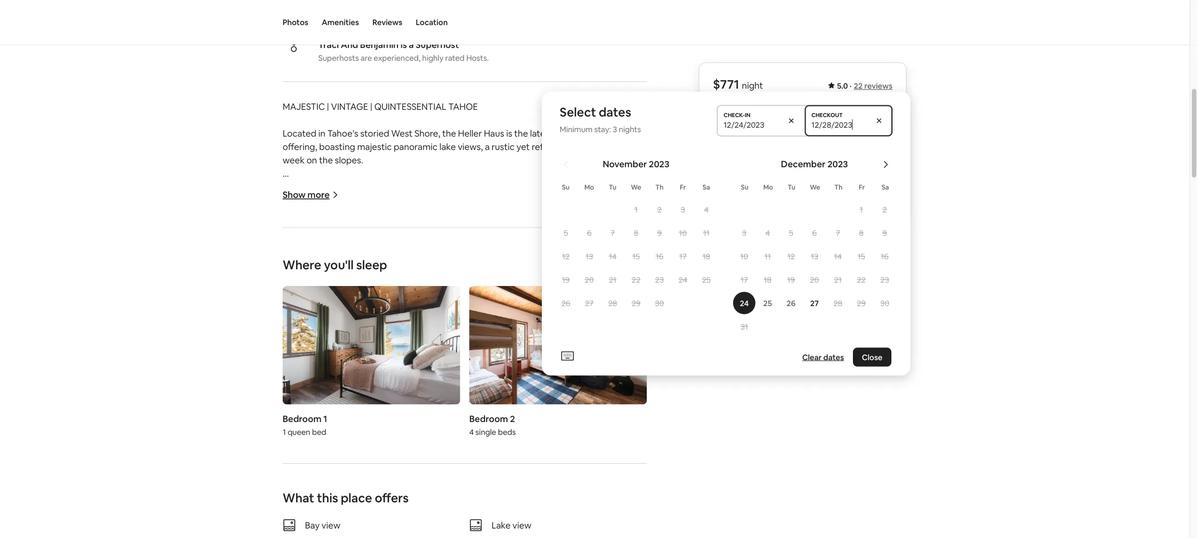 Task type: locate. For each thing, give the bounding box(es) containing it.
haus inside the located in tahoe's storied west shore, the heller haus is the latest stayluxe rubicon offering, boasting majestic panoramic lake views, a rustic yet refined setting to enjoy a week on the slopes.
[[484, 127, 505, 139]]

4 - from the top
[[283, 248, 286, 259]]

refined up exhilarating at the bottom
[[507, 328, 537, 340]]

1 vertical spatial with
[[602, 315, 620, 326]]

0 horizontal spatial 30
[[655, 298, 665, 308]]

- granite hearth and wood burning fireplace - fast starlink mesh wifi - ski storage and pantry
[[283, 248, 462, 286]]

2 vertical spatial in
[[436, 315, 443, 326]]

0 horizontal spatial 11
[[704, 228, 710, 238]]

1 30 button from the left
[[648, 292, 672, 314]]

in inside thoughtfully renovated and restored in 2023, the heller haus returns to tahoe with the rich character of a classic alpine lodge, while delivering refined modern appointments and stunning design allowing you to unwind after an exhilarating day on the slopes, or a an epic day out on the lake.
[[436, 315, 443, 326]]

1 vertical spatial 24 button
[[733, 292, 757, 314]]

0 vertical spatial 11
[[704, 228, 710, 238]]

2 1 button from the left
[[850, 198, 874, 221]]

28 down their
[[834, 298, 843, 308]]

1 horizontal spatial 19
[[788, 275, 796, 285]]

0 horizontal spatial 11 button
[[695, 222, 719, 244]]

1 horizontal spatial 2
[[658, 204, 662, 215]]

4 button up fee.
[[757, 222, 780, 244]]

1 horizontal spatial 24 button
[[733, 292, 757, 314]]

6 up traci and benjamin covers the service fee for their guests.
[[813, 228, 817, 238]]

2023 for november 2023
[[649, 158, 670, 170]]

heller inside a home for all seasons, and retaining its gorgeous redwood post and beam architecture and soaring granite fireplace, this cozy but spacious mountain lodge is the perfect basecamp for all of your tahoe adventures. enjoy panoramic views from rubicon peak to mt rose, and sapphire blue waters that appear to be so close you could almost reach it. the heller haus is perched atop a vista that allows for a truly four season tahoe experience.
[[301, 435, 324, 447]]

14 button right the fee
[[827, 245, 850, 268]]

19 down the fee
[[788, 275, 796, 285]]

0 vertical spatial 18 button
[[695, 245, 719, 268]]

0 horizontal spatial 2023
[[649, 158, 670, 170]]

2 8 from the left
[[860, 228, 864, 238]]

1 horizontal spatial 8
[[860, 228, 864, 238]]

24 left guests.
[[679, 275, 688, 285]]

1 sa from the left
[[703, 183, 711, 191]]

benjamin inside traci and benjamin covers the service fee for their guests.
[[821, 244, 858, 256]]

0 vertical spatial 25
[[703, 275, 711, 285]]

2 21 button from the left
[[827, 269, 850, 291]]

dates for select
[[599, 104, 632, 120]]

1 vertical spatial 11
[[765, 251, 771, 261]]

day down modern
[[546, 342, 561, 353]]

0 horizontal spatial that
[[424, 422, 441, 433]]

0 horizontal spatial 26 button
[[555, 292, 578, 314]]

select
[[560, 104, 597, 120]]

14 right the fee
[[835, 251, 842, 261]]

bedroom for bedroom 2
[[470, 413, 508, 425]]

2 19 from the left
[[788, 275, 796, 285]]

heller inside thoughtfully renovated and restored in 2023, the heller haus returns to tahoe with the rich character of a classic alpine lodge, while delivering refined modern appointments and stunning design allowing you to unwind after an exhilarating day on the slopes, or a an epic day out on the lake.
[[485, 315, 509, 326]]

1 vertical spatial 11 button
[[757, 245, 780, 268]]

1 horizontal spatial 1 button
[[850, 198, 874, 221]]

2 13 button from the left
[[803, 245, 827, 268]]

1 we from the left
[[631, 183, 642, 191]]

0 horizontal spatial 15
[[633, 251, 640, 261]]

0 horizontal spatial benjamin
[[360, 39, 399, 50]]

day down stunning
[[314, 355, 329, 367]]

place
[[341, 490, 372, 506]]

traci inside traci and benjamin covers the service fee for their guests.
[[780, 244, 800, 256]]

you down alpine
[[403, 342, 418, 353]]

1 horizontal spatial we
[[810, 183, 821, 191]]

of inside a home for all seasons, and retaining its gorgeous redwood post and beam architecture and soaring granite fireplace, this cozy but spacious mountain lodge is the perfect basecamp for all of your tahoe adventures. enjoy panoramic views from rubicon peak to mt rose, and sapphire blue waters that appear to be so close you could almost reach it. the heller haus is perched atop a vista that allows for a truly four season tahoe experience.
[[352, 409, 361, 420]]

of inside thoughtfully renovated and restored in 2023, the heller haus returns to tahoe with the rich character of a classic alpine lodge, while delivering refined modern appointments and stunning design allowing you to unwind after an exhilarating day on the slopes, or a an epic day out on the lake.
[[342, 328, 350, 340]]

location button
[[416, 0, 448, 45]]

gear
[[569, 502, 588, 514]]

12 left "/"
[[562, 251, 570, 261]]

28 button down their
[[827, 292, 850, 314]]

17 button down covers
[[733, 269, 757, 291]]

this for what this place offers
[[317, 490, 338, 506]]

2 23 from the left
[[881, 275, 890, 285]]

20 button
[[578, 269, 601, 291], [803, 269, 827, 291]]

2 9 from the left
[[883, 228, 888, 238]]

service left the fee
[[758, 256, 788, 267]]

1 1 button from the left
[[625, 198, 648, 221]]

3 inside select dates minimum stay: 3 nights
[[613, 124, 618, 134]]

rubicon inside a home for all seasons, and retaining its gorgeous redwood post and beam architecture and soaring granite fireplace, this cozy but spacious mountain lodge is the perfect basecamp for all of your tahoe adventures. enjoy panoramic views from rubicon peak to mt rose, and sapphire blue waters that appear to be so close you could almost reach it. the heller haus is perched atop a vista that allows for a truly four season tahoe experience.
[[577, 409, 610, 420]]

21 for second 21 button from the right
[[609, 275, 617, 285]]

2 30 button from the left
[[874, 292, 897, 314]]

indulge in the serene beauty of lake tahoe from the comfort of our modern rustic bedroom, thoughtfully designed to provide a refined mountain escape and elevate your stay. image
[[283, 286, 461, 404], [283, 286, 461, 404]]

0 horizontal spatial 12
[[562, 251, 570, 261]]

no service fee.
[[713, 244, 775, 256]]

bedroom inside bedroom 2 4 single beds
[[470, 413, 508, 425]]

for
[[805, 256, 817, 267], [317, 382, 329, 393], [328, 409, 340, 420], [488, 435, 500, 447]]

0 vertical spatial that
[[424, 422, 441, 433]]

2 2 button from the left
[[874, 198, 897, 221]]

14 right / 3
[[609, 251, 617, 261]]

storied
[[360, 127, 390, 139]]

MM/DD/YYYY text field
[[812, 120, 866, 130]]

with right "yourself"
[[382, 15, 397, 25]]

25 button
[[695, 269, 719, 291], [757, 292, 780, 314]]

1 22 button from the left
[[625, 269, 648, 291]]

1 horizontal spatial 6
[[813, 228, 817, 238]]

this inside a home for all seasons, and retaining its gorgeous redwood post and beam architecture and soaring granite fireplace, this cozy but spacious mountain lodge is the perfect basecamp for all of your tahoe adventures. enjoy panoramic views from rubicon peak to mt rose, and sapphire blue waters that appear to be so close you could almost reach it. the heller haus is perched atop a vista that allows for a truly four season tahoe experience.
[[404, 395, 418, 407]]

and up mesh
[[350, 248, 366, 259]]

22
[[854, 81, 863, 91], [632, 275, 641, 285], [858, 275, 866, 285]]

located in tahoe's storied west shore, the heller haus is the latest stayluxe rubicon offering, boasting majestic panoramic lake views, a rustic yet refined setting to enjoy a week on the slopes.
[[283, 127, 636, 166]]

show more button
[[283, 189, 339, 201]]

1 28 from the left
[[609, 298, 618, 308]]

check yourself in with the keypad.
[[319, 15, 441, 25]]

1 15 button from the left
[[625, 245, 648, 268]]

17 down no service fee. in the top right of the page
[[741, 275, 749, 285]]

all down granite
[[342, 409, 350, 420]]

0 vertical spatial 24
[[679, 275, 688, 285]]

0 horizontal spatial 2
[[510, 413, 515, 425]]

0 horizontal spatial traci
[[319, 39, 339, 50]]

0 horizontal spatial 24 button
[[672, 269, 695, 291]]

0 horizontal spatial 2 button
[[648, 198, 672, 221]]

15 right their
[[858, 251, 866, 261]]

this up mudroom.
[[317, 490, 338, 506]]

1 bedroom from the left
[[283, 413, 322, 425]]

25 button left report
[[757, 292, 780, 314]]

28 button up "appointments"
[[601, 292, 625, 314]]

1 horizontal spatial 9
[[883, 228, 888, 238]]

1 horizontal spatial 20
[[811, 275, 820, 285]]

1 button for november 2023
[[625, 198, 648, 221]]

0 horizontal spatial 29
[[632, 298, 641, 308]]

1 8 from the left
[[634, 228, 639, 238]]

1 vertical spatial 25 button
[[757, 292, 780, 314]]

redwood
[[487, 382, 524, 393], [315, 529, 352, 538]]

0 horizontal spatial 3 button
[[672, 198, 695, 221]]

1 horizontal spatial 22 button
[[850, 269, 874, 291]]

1 horizontal spatial 7 button
[[827, 222, 850, 244]]

0 horizontal spatial 19 button
[[555, 269, 578, 291]]

1 9 button from the left
[[648, 222, 672, 244]]

2 horizontal spatial this
[[807, 305, 821, 315]]

2 6 from the left
[[813, 228, 817, 238]]

and inside traci and benjamin covers the service fee for their guests.
[[802, 244, 819, 256]]

2 2023 from the left
[[828, 158, 849, 170]]

tahoe up "appointments"
[[575, 315, 600, 326]]

2 16 button from the left
[[874, 245, 897, 268]]

yet
[[517, 141, 530, 152]]

1 horizontal spatial 29
[[857, 298, 866, 308]]

tahoe
[[449, 101, 478, 112]]

0 horizontal spatial 13
[[586, 251, 594, 261]]

2023 for december 2023
[[828, 158, 849, 170]]

a inside traci and benjamin is a superhost superhosts are experienced, highly rated hosts.
[[409, 39, 414, 50]]

0 horizontal spatial 5 button
[[555, 222, 578, 244]]

four
[[530, 435, 547, 447]]

granite
[[288, 248, 319, 259]]

on inside the located in tahoe's storied west shore, the heller haus is the latest stayluxe rubicon offering, boasting majestic panoramic lake views, a rustic yet refined setting to enjoy a week on the slopes.
[[307, 154, 317, 166]]

an down delivering on the left of the page
[[484, 342, 494, 353]]

tahoe up the blue
[[383, 409, 408, 420]]

1 horizontal spatial mo
[[764, 183, 774, 191]]

rubicon up almost
[[577, 409, 610, 420]]

bay
[[305, 520, 320, 531]]

(sleeps
[[472, 208, 501, 219]]

ft
[[325, 194, 332, 206]]

27 up "appointments"
[[585, 298, 594, 308]]

bedroom inside bedroom 1 1 queen bed
[[283, 413, 322, 425]]

1 vertical spatial haus
[[511, 315, 531, 326]]

quintessential
[[375, 101, 447, 112]]

out
[[331, 355, 345, 367]]

season
[[549, 435, 577, 447]]

fr
[[680, 183, 686, 191], [859, 183, 866, 191]]

0 horizontal spatial 8 button
[[625, 222, 648, 244]]

lake up luxury
[[333, 181, 350, 192]]

29 button
[[625, 292, 648, 314], [850, 292, 874, 314]]

0 horizontal spatial panoramic
[[394, 141, 438, 152]]

1 horizontal spatial an
[[484, 342, 494, 353]]

12)
[[526, 208, 538, 219]]

1 vertical spatial all
[[342, 409, 350, 420]]

1 16 button from the left
[[648, 245, 672, 268]]

to left enjoy
[[595, 141, 603, 152]]

bedroom up the queen
[[283, 413, 322, 425]]

view right bay
[[322, 520, 341, 531]]

12 button
[[555, 245, 578, 268], [780, 245, 803, 268]]

1 2 button from the left
[[648, 198, 672, 221]]

1 vertical spatial traci
[[780, 244, 800, 256]]

2 fr from the left
[[859, 183, 866, 191]]

1 vertical spatial redwood
[[315, 529, 352, 538]]

2 horizontal spatial on
[[563, 342, 573, 353]]

unload up "gear,"
[[519, 502, 547, 514]]

20 button down their
[[803, 269, 827, 291]]

to up modern
[[565, 315, 573, 326]]

14 for first "14" button from the right
[[835, 251, 842, 261]]

15 right / 3
[[633, 251, 640, 261]]

0 horizontal spatial this
[[317, 490, 338, 506]]

1 vertical spatial 4 button
[[757, 222, 780, 244]]

1 vertical spatial lake
[[333, 181, 350, 192]]

rubicon
[[594, 127, 627, 139], [577, 409, 610, 420]]

3 inside where you'll sleep region
[[592, 259, 596, 269]]

1 vertical spatial 10 button
[[733, 245, 757, 268]]

0 horizontal spatial day
[[314, 355, 329, 367]]

and
[[350, 248, 366, 259], [335, 275, 351, 286], [381, 315, 396, 326], [283, 342, 298, 353], [378, 382, 394, 393], [547, 382, 562, 393], [283, 395, 298, 407], [320, 422, 335, 433], [422, 502, 438, 514], [543, 516, 559, 527]]

service
[[727, 244, 757, 256], [758, 256, 788, 267]]

1 horizontal spatial th
[[835, 183, 843, 191]]

as
[[589, 502, 598, 514]]

12/24/2023
[[720, 120, 761, 130]]

reviews button
[[373, 0, 403, 45]]

1 horizontal spatial 27
[[811, 298, 819, 308]]

check availability button
[[713, 177, 893, 203]]

0 vertical spatial dates
[[599, 104, 632, 120]]

1 9 from the left
[[658, 228, 662, 238]]

located
[[283, 127, 317, 139]]

1 horizontal spatial 23
[[881, 275, 890, 285]]

is up the experienced,
[[401, 39, 407, 50]]

mo left availability
[[764, 183, 774, 191]]

su
[[562, 183, 570, 191], [742, 183, 749, 191]]

1 21 button from the left
[[601, 269, 625, 291]]

20
[[585, 275, 594, 285], [811, 275, 820, 285]]

check availability
[[767, 184, 840, 196]]

the left the slopes,
[[575, 342, 589, 353]]

mo down setting on the left of page
[[585, 183, 595, 191]]

can
[[502, 502, 517, 514]]

0 vertical spatial 25 button
[[695, 269, 719, 291]]

fast
[[288, 261, 305, 273]]

2 | from the left
[[370, 101, 373, 112]]

24 button left guests.
[[672, 269, 695, 291]]

panoramic inside the located in tahoe's storied west shore, the heller haus is the latest stayluxe rubicon offering, boasting majestic panoramic lake views, a rustic yet refined setting to enjoy a week on the slopes.
[[394, 141, 438, 152]]

0 horizontal spatial 20
[[585, 275, 594, 285]]

you'll
[[324, 257, 354, 273]]

report this listing
[[780, 305, 844, 315]]

26 button
[[555, 292, 578, 314], [780, 292, 803, 314]]

26 down the fee
[[787, 298, 796, 308]]

heller up delivering on the left of the page
[[485, 315, 509, 326]]

1 horizontal spatial 16
[[881, 251, 889, 261]]

single
[[476, 427, 497, 437]]

0 horizontal spatial 5
[[288, 208, 293, 219]]

superhosts
[[319, 53, 359, 63]]

0 horizontal spatial 7
[[611, 228, 615, 238]]

traci inside traci and benjamin is a superhost superhosts are experienced, highly rated hosts.
[[319, 39, 339, 50]]

1 13 button from the left
[[578, 245, 601, 268]]

redwoods,
[[440, 502, 483, 514]]

0 horizontal spatial su
[[562, 183, 570, 191]]

17 left no
[[680, 251, 687, 261]]

that down appear
[[442, 435, 459, 447]]

rubicon inside the located in tahoe's storied west shore, the heller haus is the latest stayluxe rubicon offering, boasting majestic panoramic lake views, a rustic yet refined setting to enjoy a week on the slopes.
[[594, 127, 627, 139]]

1 20 from the left
[[585, 275, 594, 285]]

1 vertical spatial that
[[442, 435, 459, 447]]

haus inside thoughtfully renovated and restored in 2023, the heller haus returns to tahoe with the rich character of a classic alpine lodge, while delivering refined modern appointments and stunning design allowing you to unwind after an exhilarating day on the slopes, or a an epic day out on the lake.
[[511, 315, 531, 326]]

23 for second 23 button
[[881, 275, 890, 285]]

15
[[633, 251, 640, 261], [858, 251, 866, 261]]

12 button left "/"
[[555, 245, 578, 268]]

traci right fee.
[[780, 244, 800, 256]]

and up lodge
[[547, 382, 562, 393]]

25 button down covers
[[695, 269, 719, 291]]

5.0
[[838, 81, 849, 91]]

18 down fee.
[[764, 275, 772, 285]]

a right enjoy
[[630, 141, 634, 152]]

for down the be
[[488, 435, 500, 447]]

reach
[[604, 422, 627, 433]]

appointments
[[573, 328, 631, 340]]

is inside traci and benjamin is a superhost superhosts are experienced, highly rated hosts.
[[401, 39, 407, 50]]

1 horizontal spatial 12 button
[[780, 245, 803, 268]]

22 reviews button
[[854, 81, 893, 91]]

1 16 from the left
[[656, 251, 664, 261]]

tu down november
[[609, 183, 617, 191]]

check inside button
[[767, 184, 794, 196]]

and
[[341, 39, 358, 50], [802, 244, 819, 256]]

perfect
[[586, 395, 617, 407]]

dates up stay: on the top of the page
[[599, 104, 632, 120]]

0 horizontal spatial 17
[[680, 251, 687, 261]]

their
[[819, 256, 838, 267]]

2 bedroom from the left
[[470, 413, 508, 425]]

2 8 button from the left
[[850, 222, 874, 244]]

3 inside - panoramic lake view ~ 3000 sq ft luxury lodge - 5 bedrooms, 1 king, 3 queens, 4 twins bunks, (sleeps up to 12) - 4 bathrooms
[[369, 208, 375, 219]]

4 inside bedroom 2 4 single beds
[[470, 427, 474, 437]]

mo
[[585, 183, 595, 191], [764, 183, 774, 191]]

1 horizontal spatial 14
[[835, 251, 842, 261]]

and right alder
[[422, 502, 438, 514]]

th
[[656, 183, 664, 191], [835, 183, 843, 191]]

0 vertical spatial day
[[546, 342, 561, 353]]

cozy
[[420, 395, 440, 407]]

5 inside - panoramic lake view ~ 3000 sq ft luxury lodge - 5 bedrooms, 1 king, 3 queens, 4 twins bunks, (sleeps up to 12) - 4 bathrooms
[[288, 208, 293, 219]]

10 for rightmost 10 button
[[741, 251, 749, 261]]

26 up returns on the left bottom
[[562, 298, 571, 308]]

traci
[[319, 39, 339, 50], [780, 244, 800, 256]]

is inside the located in tahoe's storied west shore, the heller haus is the latest stayluxe rubicon offering, boasting majestic panoramic lake views, a rustic yet refined setting to enjoy a week on the slopes.
[[507, 127, 513, 139]]

17 for top 17 button
[[680, 251, 687, 261]]

2 inside bedroom 2 4 single beds
[[510, 413, 515, 425]]

2 27 from the left
[[811, 298, 819, 308]]

panoramic down shore,
[[394, 141, 438, 152]]

view for lake view
[[513, 520, 532, 531]]

traci for superhosts
[[319, 39, 339, 50]]

1 19 button from the left
[[555, 269, 578, 291]]

1 13 from the left
[[586, 251, 594, 261]]

26
[[562, 298, 571, 308], [787, 298, 796, 308]]

view inside - panoramic lake view ~ 3000 sq ft luxury lodge - 5 bedrooms, 1 king, 3 queens, 4 twins bunks, (sleeps up to 12) - 4 bathrooms
[[352, 181, 371, 192]]

and inside traci and benjamin is a superhost superhosts are experienced, highly rated hosts.
[[341, 39, 358, 50]]

on down modern
[[563, 342, 573, 353]]

/ 3
[[585, 259, 596, 269]]

0 horizontal spatial service
[[727, 244, 757, 256]]

and up alpine
[[381, 315, 396, 326]]

day
[[546, 342, 561, 353], [314, 355, 329, 367]]

truly
[[509, 435, 528, 447]]

basecamp
[[283, 409, 326, 420]]

double the fun, double the beds, and double the memories made in this cozy kids' room! image
[[470, 286, 647, 404], [470, 286, 647, 404]]

this for report this listing
[[807, 305, 821, 315]]

24 button up 31 button
[[733, 292, 757, 314]]

1 vertical spatial 3 button
[[733, 222, 757, 244]]

granite
[[332, 395, 362, 407]]

rich
[[283, 328, 298, 340]]

could
[[549, 422, 572, 433]]

1 7 from the left
[[611, 228, 615, 238]]

unwind
[[431, 342, 460, 353]]

refined inside the located in tahoe's storied west shore, the heller haus is the latest stayluxe rubicon offering, boasting majestic panoramic lake views, a rustic yet refined setting to enjoy a week on the slopes.
[[532, 141, 562, 152]]

25 left report
[[764, 298, 773, 308]]

lodge
[[363, 194, 389, 206]]

bedroom up single
[[470, 413, 508, 425]]

1 vertical spatial benjamin
[[821, 244, 858, 256]]

2 29 from the left
[[857, 298, 866, 308]]

1 26 button from the left
[[555, 292, 578, 314]]

photos
[[283, 17, 309, 27]]

beds
[[498, 427, 516, 437]]

dates inside clear dates button
[[824, 352, 845, 362]]

1 27 from the left
[[585, 298, 594, 308]]

on down offering,
[[307, 154, 317, 166]]

bedroom 1 1 queen bed
[[283, 413, 327, 437]]

1 vertical spatial 24
[[740, 298, 749, 308]]

12 right fee.
[[788, 251, 795, 261]]

17 button left no
[[672, 245, 695, 268]]

is up rustic
[[507, 127, 513, 139]]

the inside traci and benjamin covers the service fee for their guests.
[[743, 256, 756, 267]]

24 up 31 button
[[740, 298, 749, 308]]

check for check availability
[[767, 184, 794, 196]]

haus for is
[[484, 127, 505, 139]]

2 26 from the left
[[787, 298, 796, 308]]

select dates minimum stay: 3 nights
[[560, 104, 641, 134]]

26 button up returns on the left bottom
[[555, 292, 578, 314]]

redwood inside a home for all seasons, and retaining its gorgeous redwood post and beam architecture and soaring granite fireplace, this cozy but spacious mountain lodge is the perfect basecamp for all of your tahoe adventures. enjoy panoramic views from rubicon peak to mt rose, and sapphire blue waters that appear to be so close you could almost reach it. the heller haus is perched atop a vista that allows for a truly four season tahoe experience.
[[487, 382, 524, 393]]

1 27 button from the left
[[578, 292, 601, 314]]

2 16 from the left
[[881, 251, 889, 261]]

12 button right fee.
[[780, 245, 803, 268]]

location
[[416, 17, 448, 27]]

2 th from the left
[[835, 183, 843, 191]]

6 - from the top
[[283, 275, 286, 286]]

2 29 button from the left
[[850, 292, 874, 314]]

lake inside the located in tahoe's storied west shore, the heller haus is the latest stayluxe rubicon offering, boasting majestic panoramic lake views, a rustic yet refined setting to enjoy a week on the slopes.
[[440, 141, 456, 152]]

and down a
[[283, 395, 298, 407]]

0 horizontal spatial 15 button
[[625, 245, 648, 268]]

1 th from the left
[[656, 183, 664, 191]]

27 button up "appointments"
[[578, 292, 601, 314]]

heller inside the located in tahoe's storied west shore, the heller haus is the latest stayluxe rubicon offering, boasting majestic panoramic lake views, a rustic yet refined setting to enjoy a week on the slopes.
[[458, 127, 482, 139]]

1 horizontal spatial haus
[[484, 127, 505, 139]]

1 horizontal spatial 5
[[564, 228, 568, 238]]

11 button up no
[[695, 222, 719, 244]]

with up "appointments"
[[602, 315, 620, 326]]

7 button
[[601, 222, 625, 244], [827, 222, 850, 244]]

all up granite
[[331, 382, 339, 393]]

a left rustic
[[485, 141, 490, 152]]

check for check yourself in with the keypad.
[[319, 15, 342, 25]]

the up the or
[[622, 315, 636, 326]]

0 horizontal spatial |
[[327, 101, 329, 112]]

1 21 from the left
[[609, 275, 617, 285]]

traci up superhosts
[[319, 39, 339, 50]]

to inside the located in tahoe's storied west shore, the heller haus is the latest stayluxe rubicon offering, boasting majestic panoramic lake views, a rustic yet refined setting to enjoy a week on the slopes.
[[595, 141, 603, 152]]

queens,
[[376, 208, 410, 219]]

0 horizontal spatial dates
[[599, 104, 632, 120]]

waters
[[394, 422, 422, 433]]

we down november 2023
[[631, 183, 642, 191]]

tahoe down almost
[[579, 435, 604, 447]]

a up the experienced,
[[409, 39, 414, 50]]

9 for 1st 9 button from the left
[[658, 228, 662, 238]]

1 23 from the left
[[656, 275, 664, 285]]

date
[[827, 120, 844, 130]]

25 left guests.
[[703, 275, 711, 285]]

growth
[[283, 529, 313, 538]]

dates inside select dates minimum stay: 3 nights
[[599, 104, 632, 120]]

1 horizontal spatial 2023
[[828, 158, 849, 170]]

storage
[[302, 275, 333, 286]]

night
[[742, 80, 764, 91]]

1 horizontal spatial 7
[[836, 228, 841, 238]]

heller down snow
[[385, 529, 408, 538]]

1 vertical spatial 17
[[741, 275, 749, 285]]

queen
[[288, 427, 311, 437]]

1 vertical spatial 18 button
[[757, 269, 780, 291]]

benjamin up are
[[360, 39, 399, 50]]

benjamin inside traci and benjamin is a superhost superhosts are experienced, highly rated hosts.
[[360, 39, 399, 50]]

panoramic up so
[[484, 409, 528, 420]]

2 21 from the left
[[835, 275, 842, 285]]

1 horizontal spatial 20 button
[[803, 269, 827, 291]]

refined for yet
[[532, 141, 562, 152]]

2 26 button from the left
[[780, 292, 803, 314]]

0 vertical spatial traci
[[319, 39, 339, 50]]

2 sa from the left
[[882, 183, 890, 191]]

view up luxury
[[352, 181, 371, 192]]

1 horizontal spatial 16 button
[[874, 245, 897, 268]]

views,
[[458, 141, 483, 152]]

20 down their
[[811, 275, 820, 285]]

1 vertical spatial unload
[[471, 516, 499, 527]]

28 button
[[601, 292, 625, 314], [827, 292, 850, 314]]

19 button left "/"
[[555, 269, 578, 291]]

1 14 from the left
[[609, 251, 617, 261]]

1 2023 from the left
[[649, 158, 670, 170]]

tahoe inside thoughtfully renovated and restored in 2023, the heller haus returns to tahoe with the rich character of a classic alpine lodge, while delivering refined modern appointments and stunning design allowing you to unwind after an exhilarating day on the slopes, or a an epic day out on the lake.
[[575, 315, 600, 326]]

2 for december 2023
[[883, 204, 888, 215]]

1 8 button from the left
[[625, 222, 648, 244]]

fireplace,
[[364, 395, 402, 407]]

0 vertical spatial 17 button
[[672, 245, 695, 268]]

adventures.
[[410, 409, 458, 420]]

22 button
[[625, 269, 648, 291], [850, 269, 874, 291]]

1 6 from the left
[[587, 228, 592, 238]]

24 button
[[672, 269, 695, 291], [733, 292, 757, 314]]

refined inside thoughtfully renovated and restored in 2023, the heller haus returns to tahoe with the rich character of a classic alpine lodge, while delivering refined modern appointments and stunning design allowing you to unwind after an exhilarating day on the slopes, or a an epic day out on the lake.
[[507, 328, 537, 340]]

11 button left the fee
[[757, 245, 780, 268]]

0 horizontal spatial 9 button
[[648, 222, 672, 244]]

28 up "appointments"
[[609, 298, 618, 308]]

0 horizontal spatial 29 button
[[625, 292, 648, 314]]

1 - from the top
[[283, 181, 286, 192]]

th down december 2023
[[835, 183, 843, 191]]

2 5 button from the left
[[780, 222, 803, 244]]

2 14 from the left
[[835, 251, 842, 261]]

3
[[613, 124, 618, 134], [681, 204, 686, 215], [369, 208, 375, 219], [743, 228, 747, 238], [592, 259, 596, 269]]



Task type: vqa. For each thing, say whether or not it's contained in the screenshot.


Task type: describe. For each thing, give the bounding box(es) containing it.
2 12 from the left
[[788, 251, 795, 261]]

and for superhosts
[[341, 39, 358, 50]]

1 horizontal spatial 10 button
[[733, 245, 757, 268]]

your up "head"
[[549, 502, 567, 514]]

2 20 button from the left
[[803, 269, 827, 291]]

you right as
[[600, 502, 615, 514]]

1 vertical spatial on
[[563, 342, 573, 353]]

2 - from the top
[[283, 208, 286, 219]]

and right 'rose,'
[[320, 422, 335, 433]]

covers
[[713, 256, 741, 267]]

1 horizontal spatial all
[[342, 409, 350, 420]]

0 vertical spatial 4 button
[[695, 198, 719, 221]]

5 for second 5 "button" from the left
[[790, 228, 794, 238]]

your up haus.
[[423, 516, 441, 527]]

a down so
[[502, 435, 507, 447]]

rustic
[[492, 141, 515, 152]]

a
[[283, 382, 289, 393]]

1 horizontal spatial 11
[[765, 251, 771, 261]]

perched
[[357, 435, 391, 447]]

2 15 from the left
[[858, 251, 866, 261]]

lake view
[[492, 520, 532, 531]]

2 7 button from the left
[[827, 222, 850, 244]]

design
[[338, 342, 365, 353]]

to inside - panoramic lake view ~ 3000 sq ft luxury lodge - 5 bedrooms, 1 king, 3 queens, 4 twins bunks, (sleeps up to 12) - 4 bathrooms
[[515, 208, 524, 219]]

1 horizontal spatial in
[[374, 15, 380, 25]]

calendar application
[[542, 146, 1199, 348]]

1 12 button from the left
[[555, 245, 578, 268]]

traci and benjamin is a superhost superhosts are experienced, highly rated hosts.
[[319, 39, 489, 63]]

enter
[[617, 502, 639, 514]]

2 12 button from the left
[[780, 245, 803, 268]]

be
[[485, 422, 496, 433]]

boots,
[[443, 516, 469, 527]]

17 for the rightmost 17 button
[[741, 275, 749, 285]]

fireplace
[[426, 248, 462, 259]]

stayluxe
[[555, 127, 592, 139]]

traci for fee
[[780, 244, 800, 256]]

mountain
[[496, 395, 534, 407]]

2 we from the left
[[810, 183, 821, 191]]

2 button for november 2023
[[648, 198, 672, 221]]

2 22 button from the left
[[850, 269, 874, 291]]

the up shake
[[339, 502, 353, 514]]

rated
[[446, 53, 465, 63]]

2 9 button from the left
[[874, 222, 897, 244]]

the left old
[[609, 516, 623, 527]]

majestic | vintage | quintessential tahoe
[[283, 101, 478, 112]]

mesh
[[342, 261, 365, 273]]

1 | from the left
[[327, 101, 329, 112]]

amenities
[[322, 17, 359, 27]]

the left keypad.
[[399, 15, 411, 25]]

7 for 2nd 7 button from right
[[611, 228, 615, 238]]

1 horizontal spatial 17 button
[[733, 269, 757, 291]]

1 vertical spatial an
[[283, 355, 293, 367]]

lake inside - panoramic lake view ~ 3000 sq ft luxury lodge - 5 bedrooms, 1 king, 3 queens, 4 twins bunks, (sleeps up to 12) - 4 bathrooms
[[333, 181, 350, 192]]

1 5 button from the left
[[555, 222, 578, 244]]

2 6 button from the left
[[803, 222, 827, 244]]

nights
[[619, 124, 641, 134]]

~
[[283, 194, 288, 206]]

2 28 button from the left
[[827, 292, 850, 314]]

reviews
[[373, 17, 403, 27]]

1 inside - panoramic lake view ~ 3000 sq ft luxury lodge - 5 bedrooms, 1 king, 3 queens, 4 twins bunks, (sleeps up to 12) - 4 bathrooms
[[341, 208, 345, 219]]

in inside the located in tahoe's storied west shore, the heller haus is the latest stayluxe rubicon offering, boasting majestic panoramic lake views, a rustic yet refined setting to enjoy a week on the slopes.
[[319, 127, 326, 139]]

offering,
[[283, 141, 317, 152]]

you left can
[[485, 502, 500, 514]]

alpine
[[388, 328, 412, 340]]

superhost
[[416, 39, 459, 50]]

0 vertical spatial 11 button
[[695, 222, 719, 244]]

1 30 from the left
[[655, 298, 665, 308]]

0 vertical spatial 24 button
[[672, 269, 695, 291]]

lodge,
[[414, 328, 440, 340]]

returns
[[533, 315, 563, 326]]

2 27 button from the left
[[803, 292, 827, 314]]

2 vertical spatial tahoe
[[579, 435, 604, 447]]

epic
[[295, 355, 312, 367]]

your inside a home for all seasons, and retaining its gorgeous redwood post and beam architecture and soaring granite fireplace, this cozy but spacious mountain lodge is the perfect basecamp for all of your tahoe adventures. enjoy panoramic views from rubicon peak to mt rose, and sapphire blue waters that appear to be so close you could almost reach it. the heller haus is perched atop a vista that allows for a truly four season tahoe experience.
[[363, 409, 381, 420]]

atop
[[393, 435, 412, 447]]

add
[[810, 120, 825, 130]]

home
[[291, 382, 315, 393]]

enjoy
[[460, 409, 482, 420]]

1 horizontal spatial unload
[[519, 502, 547, 514]]

1 vertical spatial 25
[[764, 298, 773, 308]]

allowing
[[367, 342, 401, 353]]

report
[[780, 305, 806, 315]]

a right the or
[[632, 342, 637, 353]]

appear
[[443, 422, 472, 433]]

the up yet
[[515, 127, 528, 139]]

it.
[[629, 422, 637, 433]]

your down can
[[501, 516, 519, 527]]

1 horizontal spatial 25 button
[[757, 292, 780, 314]]

of right halls
[[374, 529, 383, 538]]

offers
[[375, 490, 409, 506]]

16 for 1st 16 button from left
[[656, 251, 664, 261]]

panoramic inside a home for all seasons, and retaining its gorgeous redwood post and beam architecture and soaring granite fireplace, this cozy but spacious mountain lodge is the perfect basecamp for all of your tahoe adventures. enjoy panoramic views from rubicon peak to mt rose, and sapphire blue waters that appear to be so close you could almost reach it. the heller haus is perched atop a vista that allows for a truly four season tahoe experience.
[[484, 409, 528, 420]]

you inside a home for all seasons, and retaining its gorgeous redwood post and beam architecture and soaring granite fireplace, this cozy but spacious mountain lodge is the perfect basecamp for all of your tahoe adventures. enjoy panoramic views from rubicon peak to mt rose, and sapphire blue waters that appear to be so close you could almost reach it. the heller haus is perched atop a vista that allows for a truly four season tahoe experience.
[[533, 422, 547, 433]]

1 29 button from the left
[[625, 292, 648, 314]]

panoramic
[[288, 181, 331, 192]]

and for fee
[[802, 244, 819, 256]]

are
[[361, 53, 372, 63]]

the right shore,
[[443, 127, 456, 139]]

for inside traci and benjamin covers the service fee for their guests.
[[805, 256, 817, 267]]

wifi
[[367, 261, 384, 273]]

Add date text field
[[724, 120, 779, 130]]

heller inside greeted with the warmth of alder and redwoods, you can unload your gear as you enter the mudroom. shake the snow off your boots, unload your gear, and head inside the old growth redwood halls of heller haus.
[[385, 529, 408, 538]]

snow
[[386, 516, 407, 527]]

·
[[850, 81, 852, 91]]

where you'll sleep region
[[278, 255, 652, 441]]

ski
[[288, 275, 300, 286]]

0 horizontal spatial 25 button
[[695, 269, 719, 291]]

1 20 button from the left
[[578, 269, 601, 291]]

fee
[[790, 256, 803, 267]]

1 horizontal spatial 18
[[764, 275, 772, 285]]

experience.
[[283, 449, 331, 460]]

clear dates button
[[798, 348, 849, 367]]

setting
[[564, 141, 593, 152]]

modern
[[539, 328, 571, 340]]

beam
[[564, 382, 588, 393]]

a down "renovated"
[[352, 328, 357, 340]]

king,
[[347, 208, 368, 219]]

november
[[603, 158, 647, 170]]

is up from
[[562, 395, 568, 407]]

the down the warmth
[[370, 516, 384, 527]]

0 vertical spatial 3 button
[[672, 198, 695, 221]]

a left vista
[[414, 435, 419, 447]]

1 button for december 2023
[[850, 198, 874, 221]]

the inside a home for all seasons, and retaining its gorgeous redwood post and beam architecture and soaring granite fireplace, this cozy but spacious mountain lodge is the perfect basecamp for all of your tahoe adventures. enjoy panoramic views from rubicon peak to mt rose, and sapphire blue waters that appear to be so close you could almost reach it. the heller haus is perched atop a vista that allows for a truly four season tahoe experience.
[[570, 395, 584, 407]]

gear,
[[521, 516, 541, 527]]

for up soaring
[[317, 382, 329, 393]]

2 14 button from the left
[[827, 245, 850, 268]]

2 mo from the left
[[764, 183, 774, 191]]

bedroom for bedroom 1
[[283, 413, 322, 425]]

1 tu from the left
[[609, 183, 617, 191]]

hosts.
[[467, 53, 489, 63]]

bedroom 2 4 single beds
[[470, 413, 516, 437]]

0 horizontal spatial all
[[331, 382, 339, 393]]

1 su from the left
[[562, 183, 570, 191]]

1 23 button from the left
[[648, 269, 672, 291]]

what this place offers
[[283, 490, 409, 506]]

$771
[[713, 76, 740, 92]]

the up growth
[[283, 516, 297, 527]]

9 for first 9 button from the right
[[883, 228, 888, 238]]

to left the be
[[474, 422, 483, 433]]

spacious
[[458, 395, 494, 407]]

to up it.
[[634, 409, 643, 420]]

greeted
[[283, 502, 318, 514]]

benjamin for their
[[821, 244, 858, 256]]

23 for 1st 23 button
[[656, 275, 664, 285]]

service inside traci and benjamin covers the service fee for their guests.
[[758, 256, 788, 267]]

5 for second 5 "button" from right
[[564, 228, 568, 238]]

to down lodge,
[[420, 342, 429, 353]]

clear
[[803, 352, 822, 362]]

21 for first 21 button from right
[[835, 275, 842, 285]]

1 7 button from the left
[[601, 222, 625, 244]]

1 fr from the left
[[680, 183, 686, 191]]

renovated
[[337, 315, 379, 326]]

6 for first 6 button from right
[[813, 228, 817, 238]]

warmth
[[355, 502, 387, 514]]

haus for returns
[[511, 315, 531, 326]]

1 26 from the left
[[562, 298, 571, 308]]

1 12 from the left
[[562, 251, 570, 261]]

and up the fireplace, on the left bottom of the page
[[378, 382, 394, 393]]

old
[[625, 516, 638, 527]]

0 horizontal spatial 18
[[703, 251, 711, 261]]

10 for top 10 button
[[679, 228, 687, 238]]

2 tu from the left
[[788, 183, 796, 191]]

benjamin for experienced,
[[360, 39, 399, 50]]

no
[[713, 244, 725, 256]]

with inside greeted with the warmth of alder and redwoods, you can unload your gear as you enter the mudroom. shake the snow off your boots, unload your gear, and head inside the old growth redwood halls of heller haus.
[[319, 502, 337, 514]]

2 15 button from the left
[[850, 245, 874, 268]]

and down you'll
[[335, 275, 351, 286]]

bunks,
[[443, 208, 470, 219]]

1 29 from the left
[[632, 298, 641, 308]]

5 - from the top
[[283, 261, 286, 273]]

with inside thoughtfully renovated and restored in 2023, the heller haus returns to tahoe with the rich character of a classic alpine lodge, while delivering refined modern appointments and stunning design allowing you to unwind after an exhilarating day on the slopes, or a an epic day out on the lake.
[[602, 315, 620, 326]]

the down boasting
[[319, 154, 333, 166]]

0 vertical spatial an
[[484, 342, 494, 353]]

of up snow
[[389, 502, 397, 514]]

and down rich
[[283, 342, 298, 353]]

2 for november 2023
[[658, 204, 662, 215]]

1 horizontal spatial 3 button
[[733, 222, 757, 244]]

boasting
[[319, 141, 355, 152]]

soaring
[[300, 395, 331, 407]]

2 30 from the left
[[881, 298, 890, 308]]

clear dates
[[803, 352, 845, 362]]

3 - from the top
[[283, 221, 286, 233]]

0 horizontal spatial unload
[[471, 516, 499, 527]]

1 horizontal spatial 24
[[740, 298, 749, 308]]

week
[[283, 154, 305, 166]]

1 14 button from the left
[[601, 245, 625, 268]]

1 15 from the left
[[633, 251, 640, 261]]

1 horizontal spatial on
[[347, 355, 358, 367]]

2 13 from the left
[[811, 251, 819, 261]]

inside
[[583, 516, 607, 527]]

majestic
[[283, 101, 325, 112]]

sapphire
[[337, 422, 373, 433]]

2 23 button from the left
[[874, 269, 897, 291]]

1 horizontal spatial 18 button
[[757, 269, 780, 291]]

1 6 button from the left
[[578, 222, 601, 244]]

refined for delivering
[[507, 328, 537, 340]]

seasons,
[[341, 382, 376, 393]]

sq
[[313, 194, 323, 206]]

listing
[[822, 305, 844, 315]]

haus inside a home for all seasons, and retaining its gorgeous redwood post and beam architecture and soaring granite fireplace, this cozy but spacious mountain lodge is the perfect basecamp for all of your tahoe adventures. enjoy panoramic views from rubicon peak to mt rose, and sapphire blue waters that appear to be so close you could almost reach it. the heller haus is perched atop a vista that allows for a truly four season tahoe experience.
[[326, 435, 347, 447]]

1 19 from the left
[[562, 275, 570, 285]]

peak
[[612, 409, 632, 420]]

is down sapphire
[[349, 435, 355, 447]]

pantry
[[353, 275, 380, 286]]

1 horizontal spatial day
[[546, 342, 561, 353]]

latest
[[530, 127, 553, 139]]

stay:
[[595, 124, 611, 134]]

for down granite
[[328, 409, 340, 420]]

7 for 2nd 7 button from the left
[[836, 228, 841, 238]]

1 horizontal spatial with
[[382, 15, 397, 25]]

the up delivering on the left of the page
[[469, 315, 483, 326]]

0 vertical spatial 10 button
[[672, 222, 695, 244]]

16 for first 16 button from right
[[881, 251, 889, 261]]

photos button
[[283, 0, 309, 45]]

2 su from the left
[[742, 183, 749, 191]]

0 horizontal spatial 18 button
[[695, 245, 719, 268]]

you inside thoughtfully renovated and restored in 2023, the heller haus returns to tahoe with the rich character of a classic alpine lodge, while delivering refined modern appointments and stunning design allowing you to unwind after an exhilarating day on the slopes, or a an epic day out on the lake.
[[403, 342, 418, 353]]

1 mo from the left
[[585, 183, 595, 191]]

1 28 button from the left
[[601, 292, 625, 314]]

2 20 from the left
[[811, 275, 820, 285]]

2 button for december 2023
[[874, 198, 897, 221]]

close
[[509, 422, 531, 433]]

the left lake.
[[359, 355, 373, 367]]

keypad.
[[413, 15, 441, 25]]

1 vertical spatial tahoe
[[383, 409, 408, 420]]

2 19 button from the left
[[780, 269, 803, 291]]

14 for first "14" button
[[609, 251, 617, 261]]

view for bay view
[[322, 520, 341, 531]]

availability
[[796, 184, 840, 196]]

post
[[526, 382, 545, 393]]

2 28 from the left
[[834, 298, 843, 308]]

bathrooms
[[295, 221, 340, 233]]

dates for clear
[[824, 352, 845, 362]]

redwood inside greeted with the warmth of alder and redwoods, you can unload your gear as you enter the mudroom. shake the snow off your boots, unload your gear, and head inside the old growth redwood halls of heller haus.
[[315, 529, 352, 538]]

6 for 2nd 6 button from the right
[[587, 228, 592, 238]]

5.0 · 22 reviews
[[838, 81, 893, 91]]

and right "gear,"
[[543, 516, 559, 527]]



